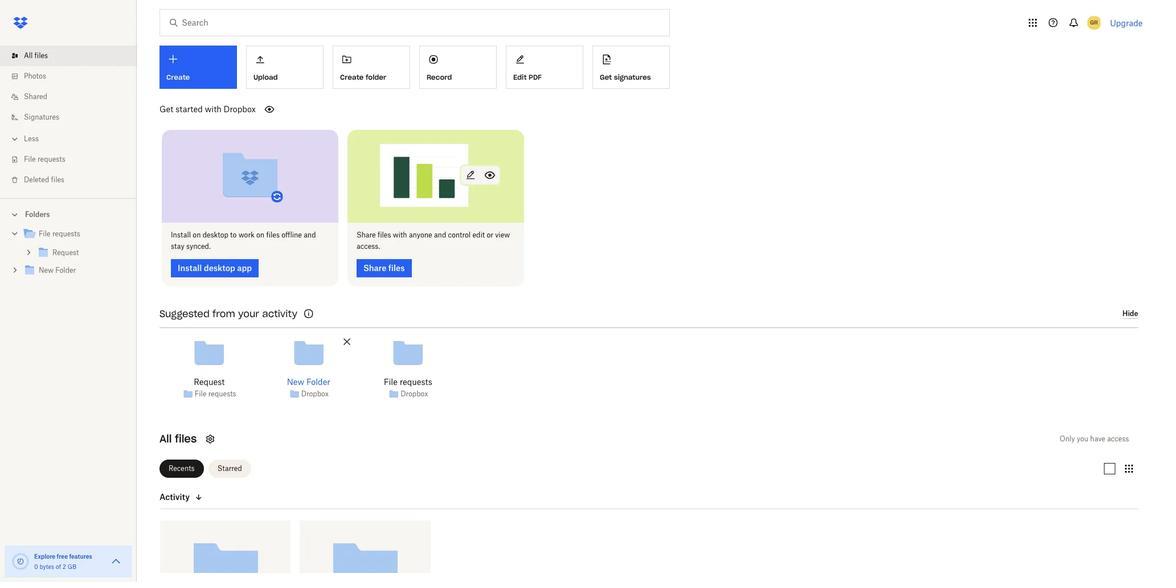 Task type: locate. For each thing, give the bounding box(es) containing it.
file
[[24, 155, 36, 164], [39, 230, 51, 238], [384, 377, 398, 387], [195, 390, 207, 398]]

group
[[0, 223, 137, 288]]

install desktop app button
[[171, 259, 259, 277]]

request link
[[36, 246, 128, 261], [194, 376, 225, 389]]

all files up the recents
[[160, 432, 197, 446]]

with
[[205, 104, 222, 114], [393, 231, 407, 239]]

and right offline
[[304, 231, 316, 239]]

files left offline
[[266, 231, 280, 239]]

files down the share files with anyone and control edit or view access.
[[389, 263, 405, 273]]

all up the recents
[[160, 432, 172, 446]]

get inside button
[[600, 73, 612, 81]]

2 dropbox link from the left
[[401, 389, 428, 400]]

0 vertical spatial request link
[[36, 246, 128, 261]]

folder
[[366, 73, 387, 81]]

all files up photos
[[24, 51, 48, 60]]

starred button
[[208, 460, 251, 478]]

install inside the install on desktop to work on files offline and stay synced.
[[171, 231, 191, 239]]

all files link
[[9, 46, 137, 66]]

0 horizontal spatial new folder link
[[23, 263, 128, 279]]

new
[[39, 266, 54, 275], [287, 377, 304, 387]]

0 vertical spatial all
[[24, 51, 33, 60]]

suggested
[[160, 308, 210, 320]]

starred
[[218, 465, 242, 473]]

0 horizontal spatial request
[[52, 249, 79, 257]]

desktop
[[203, 231, 229, 239], [204, 263, 235, 273]]

requests
[[38, 155, 65, 164], [52, 230, 80, 238], [400, 377, 433, 387], [208, 390, 236, 398]]

share up access.
[[357, 231, 376, 239]]

desktop inside the install on desktop to work on files offline and stay synced.
[[203, 231, 229, 239]]

on
[[193, 231, 201, 239], [257, 231, 265, 239]]

deleted files
[[24, 176, 64, 184]]

0 horizontal spatial on
[[193, 231, 201, 239]]

0 horizontal spatial all files
[[24, 51, 48, 60]]

dropbox image
[[9, 11, 32, 34]]

all inside 'link'
[[24, 51, 33, 60]]

0 horizontal spatial and
[[304, 231, 316, 239]]

get signatures button
[[593, 46, 670, 89]]

and
[[304, 231, 316, 239], [434, 231, 446, 239]]

your
[[238, 308, 259, 320]]

desktop left to
[[203, 231, 229, 239]]

dropbox
[[224, 104, 256, 114], [301, 390, 329, 398], [401, 390, 428, 398]]

1 horizontal spatial dropbox link
[[401, 389, 428, 400]]

1 horizontal spatial dropbox
[[301, 390, 329, 398]]

0 horizontal spatial new folder
[[39, 266, 76, 275]]

0 horizontal spatial with
[[205, 104, 222, 114]]

1 horizontal spatial folder
[[307, 377, 331, 387]]

folder inside group
[[55, 266, 76, 275]]

request
[[52, 249, 79, 257], [194, 377, 225, 387]]

file requests link inside list
[[9, 149, 137, 170]]

0 vertical spatial folder
[[55, 266, 76, 275]]

requests inside list
[[38, 155, 65, 164]]

on up synced.
[[193, 231, 201, 239]]

dropbox link
[[301, 389, 329, 400], [401, 389, 428, 400]]

all
[[24, 51, 33, 60], [160, 432, 172, 446]]

Search in folder "Dropbox" text field
[[182, 17, 646, 29]]

suggested from your activity
[[160, 308, 298, 320]]

with left anyone
[[393, 231, 407, 239]]

2
[[63, 564, 66, 571]]

quota usage element
[[11, 553, 30, 571]]

shared
[[24, 92, 47, 101]]

folder settings image
[[204, 432, 217, 446]]

on right work
[[257, 231, 265, 239]]

1 and from the left
[[304, 231, 316, 239]]

1 vertical spatial share
[[364, 263, 387, 273]]

files inside "button"
[[389, 263, 405, 273]]

0 vertical spatial request
[[52, 249, 79, 257]]

1 horizontal spatial request link
[[194, 376, 225, 389]]

1 vertical spatial with
[[393, 231, 407, 239]]

new folder
[[39, 266, 76, 275], [287, 377, 331, 387]]

share inside the share files with anyone and control edit or view access.
[[357, 231, 376, 239]]

files
[[35, 51, 48, 60], [51, 176, 64, 184], [266, 231, 280, 239], [378, 231, 391, 239], [389, 263, 405, 273], [175, 432, 197, 446]]

0 vertical spatial desktop
[[203, 231, 229, 239]]

1 dropbox link from the left
[[301, 389, 329, 400]]

1 vertical spatial install
[[178, 263, 202, 273]]

only you have access
[[1061, 435, 1130, 443]]

new folder link
[[23, 263, 128, 279], [287, 376, 331, 389]]

install up the stay
[[171, 231, 191, 239]]

share for share files
[[364, 263, 387, 273]]

list
[[0, 39, 137, 198]]

activity
[[160, 493, 190, 502]]

create inside popup button
[[166, 73, 190, 82]]

to
[[230, 231, 237, 239]]

signatures
[[24, 113, 59, 121]]

less
[[24, 135, 39, 143]]

folder
[[55, 266, 76, 275], [307, 377, 331, 387]]

0 horizontal spatial folder
[[55, 266, 76, 275]]

2 and from the left
[[434, 231, 446, 239]]

all files
[[24, 51, 48, 60], [160, 432, 197, 446]]

dropbox link for folder
[[301, 389, 329, 400]]

get
[[600, 73, 612, 81], [160, 104, 174, 114]]

install desktop app
[[178, 263, 252, 273]]

file requests inside group
[[39, 230, 80, 238]]

new folder link inside group
[[23, 263, 128, 279]]

0 vertical spatial new
[[39, 266, 54, 275]]

file requests
[[24, 155, 65, 164], [39, 230, 80, 238], [384, 377, 433, 387], [195, 390, 236, 398]]

only
[[1061, 435, 1076, 443]]

1 horizontal spatial request
[[194, 377, 225, 387]]

1 horizontal spatial new folder
[[287, 377, 331, 387]]

features
[[69, 554, 92, 560]]

files up photos
[[35, 51, 48, 60]]

upgrade link
[[1111, 18, 1144, 28]]

install down synced.
[[178, 263, 202, 273]]

create inside button
[[340, 73, 364, 81]]

1 horizontal spatial all
[[160, 432, 172, 446]]

with inside the share files with anyone and control edit or view access.
[[393, 231, 407, 239]]

recents
[[169, 465, 195, 473]]

0 horizontal spatial get
[[160, 104, 174, 114]]

2 horizontal spatial dropbox
[[401, 390, 428, 398]]

create left "folder"
[[340, 73, 364, 81]]

1 horizontal spatial on
[[257, 231, 265, 239]]

activity button
[[160, 491, 255, 505]]

have
[[1091, 435, 1106, 443]]

0 vertical spatial with
[[205, 104, 222, 114]]

0 vertical spatial all files
[[24, 51, 48, 60]]

get started with dropbox
[[160, 104, 256, 114]]

1 vertical spatial request
[[194, 377, 225, 387]]

1 horizontal spatial all files
[[160, 432, 197, 446]]

all files inside all files 'link'
[[24, 51, 48, 60]]

upgrade
[[1111, 18, 1144, 28]]

share
[[357, 231, 376, 239], [364, 263, 387, 273]]

1 vertical spatial get
[[160, 104, 174, 114]]

files up access.
[[378, 231, 391, 239]]

0
[[34, 564, 38, 571]]

files inside the share files with anyone and control edit or view access.
[[378, 231, 391, 239]]

0 horizontal spatial create
[[166, 73, 190, 82]]

get left started
[[160, 104, 174, 114]]

0 horizontal spatial all
[[24, 51, 33, 60]]

create up started
[[166, 73, 190, 82]]

with for files
[[393, 231, 407, 239]]

get left signatures
[[600, 73, 612, 81]]

0 vertical spatial share
[[357, 231, 376, 239]]

1 horizontal spatial new
[[287, 377, 304, 387]]

create
[[340, 73, 364, 81], [166, 73, 190, 82]]

1 horizontal spatial new folder link
[[287, 376, 331, 389]]

1 vertical spatial desktop
[[204, 263, 235, 273]]

deleted files link
[[9, 170, 137, 190]]

with right started
[[205, 104, 222, 114]]

view
[[495, 231, 510, 239]]

share inside "button"
[[364, 263, 387, 273]]

and left control
[[434, 231, 446, 239]]

share down access.
[[364, 263, 387, 273]]

install for install on desktop to work on files offline and stay synced.
[[171, 231, 191, 239]]

0 horizontal spatial new
[[39, 266, 54, 275]]

2 on from the left
[[257, 231, 265, 239]]

0 horizontal spatial request link
[[36, 246, 128, 261]]

synced.
[[186, 242, 211, 251]]

0 vertical spatial install
[[171, 231, 191, 239]]

group containing file requests
[[0, 223, 137, 288]]

edit
[[473, 231, 485, 239]]

0 vertical spatial new folder link
[[23, 263, 128, 279]]

1 on from the left
[[193, 231, 201, 239]]

desktop left app
[[204, 263, 235, 273]]

install inside button
[[178, 263, 202, 273]]

install
[[171, 231, 191, 239], [178, 263, 202, 273]]

0 horizontal spatial dropbox link
[[301, 389, 329, 400]]

1 horizontal spatial create
[[340, 73, 364, 81]]

1 horizontal spatial get
[[600, 73, 612, 81]]

1 horizontal spatial and
[[434, 231, 446, 239]]

0 vertical spatial get
[[600, 73, 612, 81]]

create button
[[160, 46, 237, 89]]

deleted
[[24, 176, 49, 184]]

share for share files with anyone and control edit or view access.
[[357, 231, 376, 239]]

file requests link
[[9, 149, 137, 170], [23, 227, 128, 242], [384, 376, 433, 389], [195, 389, 236, 400]]

1 horizontal spatial with
[[393, 231, 407, 239]]

0 vertical spatial new folder
[[39, 266, 76, 275]]

all up photos
[[24, 51, 33, 60]]

request inside group
[[52, 249, 79, 257]]



Task type: vqa. For each thing, say whether or not it's contained in the screenshot.
the 12/5/2023 2:18 pm by you inside "Name 01-Wave_Dm-4K.Png, Modified 12/5/2023 2:18 Pm," element
no



Task type: describe. For each thing, give the bounding box(es) containing it.
upload
[[254, 73, 278, 81]]

install for install desktop app
[[178, 263, 202, 273]]

gr button
[[1086, 14, 1104, 32]]

less image
[[9, 133, 21, 145]]

files inside 'link'
[[35, 51, 48, 60]]

folders button
[[0, 206, 137, 223]]

new inside group
[[39, 266, 54, 275]]

upload button
[[246, 46, 324, 89]]

files left folder settings image
[[175, 432, 197, 446]]

install on desktop to work on files offline and stay synced.
[[171, 231, 316, 251]]

all files list item
[[0, 46, 137, 66]]

record
[[427, 73, 452, 81]]

create folder button
[[333, 46, 410, 89]]

folder, new folder row
[[300, 521, 431, 583]]

and inside the install on desktop to work on files offline and stay synced.
[[304, 231, 316, 239]]

pdf
[[529, 73, 542, 81]]

share files with anyone and control edit or view access.
[[357, 231, 510, 251]]

signatures
[[614, 73, 651, 81]]

0 horizontal spatial dropbox
[[224, 104, 256, 114]]

edit pdf button
[[506, 46, 584, 89]]

shared link
[[9, 87, 137, 107]]

1 vertical spatial request link
[[194, 376, 225, 389]]

folders
[[25, 210, 50, 219]]

activity
[[262, 308, 298, 320]]

new folder inside group
[[39, 266, 76, 275]]

access
[[1108, 435, 1130, 443]]

file requests link inside group
[[23, 227, 128, 242]]

create folder
[[340, 73, 387, 81]]

dropbox link for requests
[[401, 389, 428, 400]]

record button
[[420, 46, 497, 89]]

of
[[56, 564, 61, 571]]

explore
[[34, 554, 55, 560]]

free
[[57, 554, 68, 560]]

dropbox for new
[[301, 390, 329, 398]]

hide
[[1123, 310, 1139, 318]]

list containing all files
[[0, 39, 137, 198]]

1 vertical spatial new
[[287, 377, 304, 387]]

dropbox for file
[[401, 390, 428, 398]]

bytes
[[40, 564, 54, 571]]

file requests inside list
[[24, 155, 65, 164]]

work
[[239, 231, 255, 239]]

get for get started with dropbox
[[160, 104, 174, 114]]

get for get signatures
[[600, 73, 612, 81]]

signatures link
[[9, 107, 137, 128]]

photos
[[24, 72, 46, 80]]

or
[[487, 231, 494, 239]]

you
[[1078, 435, 1089, 443]]

access.
[[357, 242, 380, 251]]

create for create folder
[[340, 73, 364, 81]]

edit pdf
[[514, 73, 542, 81]]

share files
[[364, 263, 405, 273]]

stay
[[171, 242, 185, 251]]

started
[[176, 104, 203, 114]]

1 vertical spatial new folder
[[287, 377, 331, 387]]

folder, file requests row
[[160, 521, 291, 583]]

files inside the install on desktop to work on files offline and stay synced.
[[266, 231, 280, 239]]

explore free features 0 bytes of 2 gb
[[34, 554, 92, 571]]

and inside the share files with anyone and control edit or view access.
[[434, 231, 446, 239]]

files right deleted
[[51, 176, 64, 184]]

create for create
[[166, 73, 190, 82]]

get signatures
[[600, 73, 651, 81]]

1 vertical spatial folder
[[307, 377, 331, 387]]

hide button
[[1123, 310, 1139, 319]]

desktop inside install desktop app button
[[204, 263, 235, 273]]

app
[[237, 263, 252, 273]]

edit
[[514, 73, 527, 81]]

gb
[[68, 564, 76, 571]]

from
[[213, 308, 235, 320]]

anyone
[[409, 231, 433, 239]]

with for started
[[205, 104, 222, 114]]

gr
[[1091, 19, 1099, 26]]

1 vertical spatial all files
[[160, 432, 197, 446]]

control
[[448, 231, 471, 239]]

1 vertical spatial new folder link
[[287, 376, 331, 389]]

photos link
[[9, 66, 137, 87]]

recents button
[[160, 460, 204, 478]]

file inside list
[[24, 155, 36, 164]]

request link inside group
[[36, 246, 128, 261]]

offline
[[282, 231, 302, 239]]

1 vertical spatial all
[[160, 432, 172, 446]]

share files button
[[357, 259, 412, 277]]



